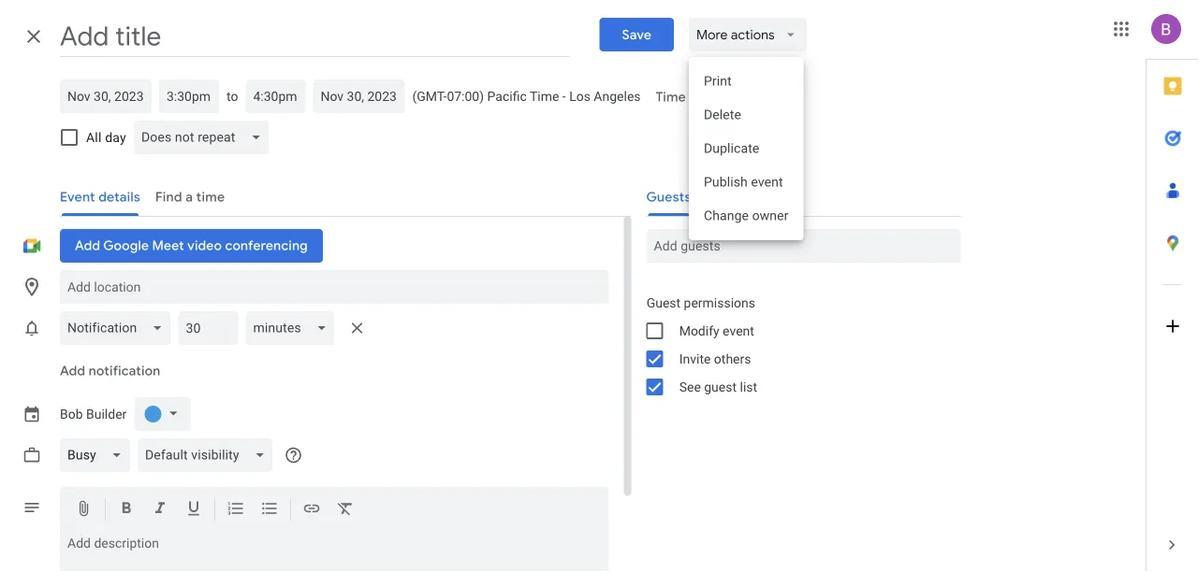 Task type: vqa. For each thing, say whether or not it's contained in the screenshot.
Birthdays tree item
no



Task type: describe. For each thing, give the bounding box(es) containing it.
add
[[60, 363, 85, 380]]

add notification button
[[52, 349, 168, 394]]

change owner
[[704, 208, 789, 224]]

list
[[740, 380, 757, 395]]

Description text field
[[60, 536, 609, 573]]

End time text field
[[253, 85, 298, 108]]

invite
[[679, 352, 711, 367]]

zone
[[689, 89, 719, 105]]

add notification
[[60, 363, 160, 380]]

publish
[[704, 175, 748, 190]]

07:00)
[[447, 88, 484, 104]]

all day
[[86, 130, 126, 145]]

permissions
[[684, 295, 756, 311]]

owner
[[753, 208, 789, 224]]

pacific
[[487, 88, 527, 104]]

bulleted list image
[[260, 500, 279, 522]]

(gmt-
[[412, 88, 447, 104]]

all
[[86, 130, 102, 145]]

print
[[704, 73, 732, 89]]

0 horizontal spatial time
[[530, 88, 559, 104]]

Minutes in advance for notification number field
[[186, 312, 231, 345]]

Title text field
[[60, 16, 570, 57]]

Start date text field
[[67, 85, 144, 108]]

arrow_drop_down
[[783, 26, 800, 43]]

underline image
[[184, 500, 203, 522]]

30 minutes before element
[[60, 308, 372, 349]]

publish event
[[704, 175, 783, 190]]

group containing guest permissions
[[632, 289, 961, 402]]

change
[[704, 208, 749, 224]]

Location text field
[[67, 271, 602, 304]]

(gmt-07:00) pacific time - los angeles
[[412, 88, 641, 104]]

builder
[[86, 407, 127, 422]]

modify
[[679, 323, 720, 339]]

remove formatting image
[[336, 500, 355, 522]]

duplicate
[[704, 141, 760, 156]]

numbered list image
[[227, 500, 245, 522]]

time inside time zone button
[[656, 89, 686, 105]]

End date text field
[[321, 85, 397, 108]]



Task type: locate. For each thing, give the bounding box(es) containing it.
guest
[[704, 380, 737, 395]]

time
[[530, 88, 559, 104], [656, 89, 686, 105]]

bob builder
[[60, 407, 127, 422]]

event for publish event
[[751, 175, 783, 190]]

menu containing print
[[689, 57, 804, 241]]

event for modify event
[[723, 323, 754, 339]]

time left zone
[[656, 89, 686, 105]]

others
[[714, 352, 751, 367]]

save
[[622, 26, 652, 43]]

more
[[697, 26, 728, 43]]

event
[[751, 175, 783, 190], [723, 323, 754, 339]]

-
[[563, 88, 566, 104]]

guest permissions
[[647, 295, 756, 311]]

insert link image
[[302, 500, 321, 522]]

delete
[[704, 107, 742, 123]]

Guests text field
[[654, 229, 954, 263]]

actions
[[731, 26, 775, 43]]

bold image
[[117, 500, 136, 522]]

time zone
[[656, 89, 719, 105]]

guest
[[647, 295, 681, 311]]

bob
[[60, 407, 83, 422]]

1 vertical spatial event
[[723, 323, 754, 339]]

more actions arrow_drop_down
[[697, 26, 800, 43]]

menu
[[689, 57, 804, 241]]

notification
[[89, 363, 160, 380]]

to
[[227, 88, 238, 104]]

day
[[105, 130, 126, 145]]

see guest list
[[679, 380, 757, 395]]

time left -
[[530, 88, 559, 104]]

None field
[[134, 121, 276, 154], [60, 312, 178, 345], [246, 312, 342, 345], [60, 439, 137, 473], [137, 439, 280, 473], [134, 121, 276, 154], [60, 312, 178, 345], [246, 312, 342, 345], [60, 439, 137, 473], [137, 439, 280, 473]]

event up others
[[723, 323, 754, 339]]

time zone button
[[648, 81, 727, 114]]

italic image
[[151, 500, 169, 522]]

1 horizontal spatial time
[[656, 89, 686, 105]]

group
[[632, 289, 961, 402]]

tab list
[[1147, 60, 1198, 520]]

angeles
[[594, 88, 641, 104]]

0 vertical spatial event
[[751, 175, 783, 190]]

see
[[679, 380, 701, 395]]

modify event
[[679, 323, 754, 339]]

invite others
[[679, 352, 751, 367]]

Start time text field
[[167, 85, 212, 108]]

event up owner
[[751, 175, 783, 190]]

formatting options toolbar
[[60, 488, 609, 533]]

los
[[569, 88, 591, 104]]

save button
[[600, 18, 674, 51]]



